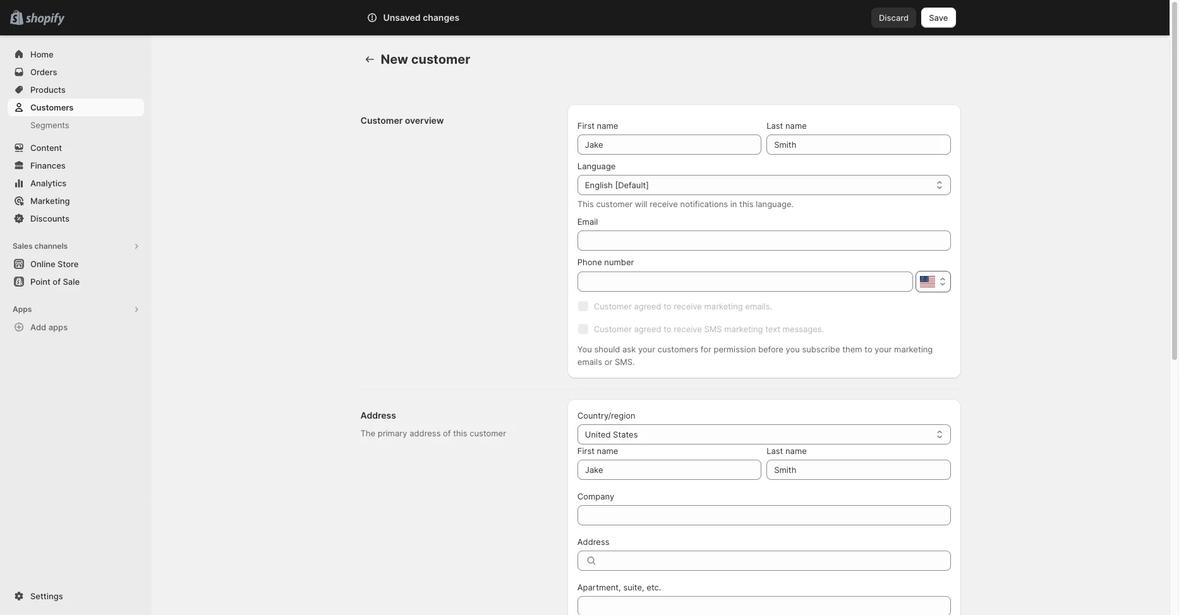 Task type: locate. For each thing, give the bounding box(es) containing it.
2 last name from the top
[[767, 446, 807, 456]]

name for last name text field
[[786, 121, 807, 131]]

receive right will
[[650, 199, 678, 209]]

agreed
[[634, 302, 662, 312], [634, 324, 662, 334]]

1 vertical spatial receive
[[674, 302, 702, 312]]

2 first from the top
[[578, 446, 595, 456]]

customer down search
[[411, 52, 471, 67]]

1 vertical spatial first
[[578, 446, 595, 456]]

to for sms
[[664, 324, 672, 334]]

1 last from the top
[[767, 121, 783, 131]]

0 vertical spatial first name
[[578, 121, 618, 131]]

name for first name text field
[[597, 121, 618, 131]]

last
[[767, 121, 783, 131], [767, 446, 783, 456]]

email
[[578, 217, 598, 227]]

last name
[[767, 121, 807, 131], [767, 446, 807, 456]]

last for language
[[767, 121, 783, 131]]

united
[[585, 430, 611, 440]]

you
[[578, 345, 592, 355]]

1 vertical spatial agreed
[[634, 324, 662, 334]]

0 vertical spatial this
[[740, 199, 754, 209]]

first name down the united
[[578, 446, 618, 456]]

1 your from the left
[[638, 345, 656, 355]]

emails.
[[746, 302, 773, 312]]

0 horizontal spatial this
[[453, 429, 468, 439]]

emails
[[578, 357, 602, 367]]

your
[[638, 345, 656, 355], [875, 345, 892, 355]]

2 agreed from the top
[[634, 324, 662, 334]]

first
[[578, 121, 595, 131], [578, 446, 595, 456]]

marketing up "permission" on the right
[[725, 324, 763, 334]]

marketing inside you should ask your customers for permission before you subscribe them to your marketing emails or sms.
[[895, 345, 933, 355]]

in
[[731, 199, 737, 209]]

name for last name text box
[[786, 446, 807, 456]]

0 vertical spatial marketing
[[705, 302, 743, 312]]

point of sale
[[30, 277, 80, 287]]

before
[[759, 345, 784, 355]]

1 horizontal spatial your
[[875, 345, 892, 355]]

country/region
[[578, 411, 636, 421]]

name
[[597, 121, 618, 131], [786, 121, 807, 131], [597, 446, 618, 456], [786, 446, 807, 456]]

united states (+1) image
[[920, 276, 935, 288]]

orders
[[30, 67, 57, 77]]

settings link
[[8, 588, 144, 606]]

this
[[740, 199, 754, 209], [453, 429, 468, 439]]

1 vertical spatial customer
[[594, 302, 632, 312]]

number
[[605, 257, 634, 267]]

0 horizontal spatial of
[[53, 277, 61, 287]]

receive
[[650, 199, 678, 209], [674, 302, 702, 312], [674, 324, 702, 334]]

customer
[[411, 52, 471, 67], [596, 199, 633, 209], [470, 429, 506, 439]]

2 vertical spatial to
[[865, 345, 873, 355]]

2 vertical spatial receive
[[674, 324, 702, 334]]

First name text field
[[578, 460, 762, 480]]

this
[[578, 199, 594, 209]]

0 vertical spatial agreed
[[634, 302, 662, 312]]

discard
[[879, 13, 909, 23]]

discounts link
[[8, 210, 144, 228]]

Email email field
[[578, 231, 951, 251]]

1 horizontal spatial address
[[578, 537, 610, 547]]

1 vertical spatial first name
[[578, 446, 618, 456]]

first name
[[578, 121, 618, 131], [578, 446, 618, 456]]

receive up the customers
[[674, 324, 702, 334]]

will
[[635, 199, 648, 209]]

Last name text field
[[767, 460, 951, 480]]

Apartment, suite, etc. text field
[[578, 597, 951, 616]]

last for company
[[767, 446, 783, 456]]

this right address
[[453, 429, 468, 439]]

2 last from the top
[[767, 446, 783, 456]]

save button
[[922, 8, 956, 28]]

sale
[[63, 277, 80, 287]]

Last name text field
[[767, 135, 951, 155]]

to
[[664, 302, 672, 312], [664, 324, 672, 334], [865, 345, 873, 355]]

address up the
[[361, 410, 396, 421]]

finances link
[[8, 157, 144, 174]]

settings
[[30, 592, 63, 602]]

0 vertical spatial address
[[361, 410, 396, 421]]

1 vertical spatial last
[[767, 446, 783, 456]]

2 vertical spatial marketing
[[895, 345, 933, 355]]

2 first name from the top
[[578, 446, 618, 456]]

text
[[766, 324, 781, 334]]

first for language
[[578, 121, 595, 131]]

1 vertical spatial to
[[664, 324, 672, 334]]

address down company
[[578, 537, 610, 547]]

the primary address of this customer
[[361, 429, 506, 439]]

1 horizontal spatial of
[[443, 429, 451, 439]]

add apps button
[[8, 319, 144, 336]]

of right address
[[443, 429, 451, 439]]

receive for notifications
[[650, 199, 678, 209]]

0 vertical spatial to
[[664, 302, 672, 312]]

customer right address
[[470, 429, 506, 439]]

discounts
[[30, 214, 70, 224]]

online store
[[30, 259, 79, 269]]

store
[[58, 259, 79, 269]]

first down the united
[[578, 446, 595, 456]]

this right in
[[740, 199, 754, 209]]

1 vertical spatial of
[[443, 429, 451, 439]]

sales
[[13, 241, 33, 251]]

1 vertical spatial customer
[[596, 199, 633, 209]]

receive up customer agreed to receive sms marketing text messages.
[[674, 302, 702, 312]]

0 vertical spatial customer
[[361, 115, 403, 126]]

first for company
[[578, 446, 595, 456]]

apps button
[[8, 301, 144, 319]]

0 vertical spatial last name
[[767, 121, 807, 131]]

unsaved
[[383, 12, 421, 23]]

of left sale
[[53, 277, 61, 287]]

2 vertical spatial customer
[[594, 324, 632, 334]]

Phone number text field
[[578, 272, 913, 292]]

first name up the language
[[578, 121, 618, 131]]

marketing up sms at bottom right
[[705, 302, 743, 312]]

address
[[361, 410, 396, 421], [578, 537, 610, 547]]

1 agreed from the top
[[634, 302, 662, 312]]

english
[[585, 180, 613, 190]]

your right the them
[[875, 345, 892, 355]]

0 vertical spatial first
[[578, 121, 595, 131]]

0 vertical spatial of
[[53, 277, 61, 287]]

first up the language
[[578, 121, 595, 131]]

0 vertical spatial receive
[[650, 199, 678, 209]]

customer for customer agreed to receive sms marketing text messages.
[[594, 324, 632, 334]]

should
[[594, 345, 620, 355]]

or
[[605, 357, 613, 367]]

overview
[[405, 115, 444, 126]]

1 vertical spatial last name
[[767, 446, 807, 456]]

0 vertical spatial customer
[[411, 52, 471, 67]]

notifications
[[681, 199, 728, 209]]

customer down english [default]
[[596, 199, 633, 209]]

1 first name from the top
[[578, 121, 618, 131]]

0 horizontal spatial your
[[638, 345, 656, 355]]

1 vertical spatial this
[[453, 429, 468, 439]]

you
[[786, 345, 800, 355]]

marketing right the them
[[895, 345, 933, 355]]

[default]
[[615, 180, 649, 190]]

etc.
[[647, 583, 661, 593]]

messages.
[[783, 324, 824, 334]]

add apps
[[30, 322, 68, 333]]

customer overview
[[361, 115, 444, 126]]

finances
[[30, 161, 66, 171]]

0 vertical spatial last
[[767, 121, 783, 131]]

last name for company
[[767, 446, 807, 456]]

receive for sms
[[674, 324, 702, 334]]

1 last name from the top
[[767, 121, 807, 131]]

discard button
[[872, 8, 917, 28]]

1 horizontal spatial this
[[740, 199, 754, 209]]

channels
[[34, 241, 68, 251]]

your right ask
[[638, 345, 656, 355]]

receive for marketing
[[674, 302, 702, 312]]

subscribe
[[803, 345, 840, 355]]

1 first from the top
[[578, 121, 595, 131]]

apps
[[13, 305, 32, 314]]

ask
[[623, 345, 636, 355]]



Task type: vqa. For each thing, say whether or not it's contained in the screenshot.
My Store image
no



Task type: describe. For each thing, give the bounding box(es) containing it.
search button
[[402, 8, 768, 28]]

language.
[[756, 199, 794, 209]]

apartment,
[[578, 583, 621, 593]]

to inside you should ask your customers for permission before you subscribe them to your marketing emails or sms.
[[865, 345, 873, 355]]

agreed for customer agreed to receive marketing emails.
[[634, 302, 662, 312]]

new customer
[[381, 52, 471, 67]]

changes
[[423, 12, 460, 23]]

Address text field
[[603, 551, 951, 571]]

customer for new
[[411, 52, 471, 67]]

them
[[843, 345, 863, 355]]

customers
[[30, 102, 74, 113]]

customer for customer agreed to receive marketing emails.
[[594, 302, 632, 312]]

shopify image
[[25, 13, 65, 26]]

primary
[[378, 429, 407, 439]]

last name for language
[[767, 121, 807, 131]]

home
[[30, 49, 53, 59]]

sales channels
[[13, 241, 68, 251]]

Company text field
[[578, 506, 951, 526]]

sales channels button
[[8, 238, 144, 255]]

agreed for customer agreed to receive sms marketing text messages.
[[634, 324, 662, 334]]

add
[[30, 322, 46, 333]]

customer agreed to receive marketing emails.
[[594, 302, 773, 312]]

you should ask your customers for permission before you subscribe them to your marketing emails or sms.
[[578, 345, 933, 367]]

unsaved changes
[[383, 12, 460, 23]]

customer for customer overview
[[361, 115, 403, 126]]

customer agreed to receive sms marketing text messages.
[[594, 324, 824, 334]]

orders link
[[8, 63, 144, 81]]

first name for company
[[578, 446, 618, 456]]

phone number
[[578, 257, 634, 267]]

content link
[[8, 139, 144, 157]]

states
[[613, 430, 638, 440]]

segments
[[30, 120, 69, 130]]

products
[[30, 85, 66, 95]]

2 vertical spatial customer
[[470, 429, 506, 439]]

permission
[[714, 345, 756, 355]]

First name text field
[[578, 135, 762, 155]]

for
[[701, 345, 712, 355]]

address
[[410, 429, 441, 439]]

point of sale button
[[0, 273, 152, 291]]

marketing
[[30, 196, 70, 206]]

point of sale link
[[8, 273, 144, 291]]

home link
[[8, 46, 144, 63]]

apartment, suite, etc.
[[578, 583, 661, 593]]

apps
[[48, 322, 68, 333]]

1 vertical spatial marketing
[[725, 324, 763, 334]]

products link
[[8, 81, 144, 99]]

content
[[30, 143, 62, 153]]

point
[[30, 277, 51, 287]]

company
[[578, 492, 615, 502]]

new
[[381, 52, 408, 67]]

save
[[929, 13, 949, 23]]

to for marketing
[[664, 302, 672, 312]]

of inside button
[[53, 277, 61, 287]]

customers link
[[8, 99, 144, 116]]

2 your from the left
[[875, 345, 892, 355]]

name for first name text box
[[597, 446, 618, 456]]

marketing link
[[8, 192, 144, 210]]

analytics link
[[8, 174, 144, 192]]

online
[[30, 259, 55, 269]]

customers
[[658, 345, 699, 355]]

language
[[578, 161, 616, 171]]

online store link
[[8, 255, 144, 273]]

sms.
[[615, 357, 635, 367]]

analytics
[[30, 178, 67, 188]]

0 horizontal spatial address
[[361, 410, 396, 421]]

sms
[[705, 324, 722, 334]]

online store button
[[0, 255, 152, 273]]

search
[[423, 13, 450, 23]]

customer for this
[[596, 199, 633, 209]]

english [default]
[[585, 180, 649, 190]]

suite,
[[624, 583, 645, 593]]

first name for language
[[578, 121, 618, 131]]

1 vertical spatial address
[[578, 537, 610, 547]]

segments link
[[8, 116, 144, 134]]

united states
[[585, 430, 638, 440]]

this customer will receive notifications in this language.
[[578, 199, 794, 209]]

the
[[361, 429, 376, 439]]

phone
[[578, 257, 602, 267]]



